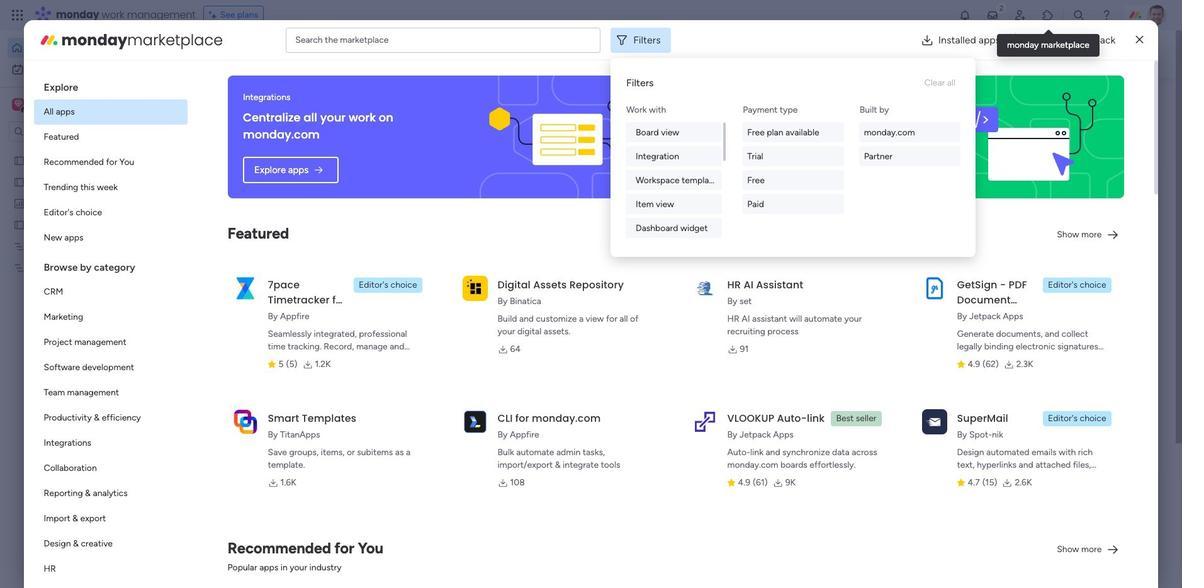 Task type: locate. For each thing, give the bounding box(es) containing it.
1 vertical spatial dapulse x slim image
[[1107, 91, 1122, 106]]

public dashboard image
[[693, 230, 707, 244]]

terry turtle image
[[1147, 5, 1168, 25]]

see plans image
[[209, 8, 220, 22]]

monday marketplace image
[[1042, 9, 1055, 21], [39, 30, 59, 50]]

1 public board image from the top
[[13, 154, 25, 166]]

1 banner logo image from the left
[[487, 76, 651, 198]]

1 horizontal spatial banner logo image
[[946, 76, 1110, 198]]

workspace selection element
[[12, 97, 105, 113]]

0 horizontal spatial monday marketplace image
[[39, 30, 59, 50]]

1 vertical spatial circle o image
[[956, 166, 964, 176]]

0 horizontal spatial dapulse x slim image
[[1107, 91, 1122, 106]]

banner logo image
[[487, 76, 651, 198], [946, 76, 1110, 198]]

0 vertical spatial public board image
[[13, 154, 25, 166]]

option
[[8, 38, 153, 58], [8, 59, 153, 79], [34, 100, 187, 125], [34, 125, 187, 150], [0, 149, 161, 151], [34, 150, 187, 175], [34, 175, 187, 200], [34, 200, 187, 225], [34, 225, 187, 251], [34, 280, 187, 305], [34, 305, 187, 330], [34, 330, 187, 355], [34, 355, 187, 380], [34, 380, 187, 406], [34, 406, 187, 431], [34, 431, 187, 456], [34, 456, 187, 481], [34, 481, 187, 506], [34, 506, 187, 532], [34, 532, 187, 557], [34, 557, 187, 582]]

select product image
[[11, 9, 24, 21]]

1 vertical spatial public board image
[[13, 176, 25, 188]]

2 image
[[996, 1, 1008, 15]]

2 public board image from the top
[[13, 176, 25, 188]]

Search in workspace field
[[26, 124, 105, 139]]

public dashboard image
[[13, 197, 25, 209]]

1 vertical spatial monday marketplace image
[[39, 30, 59, 50]]

heading
[[34, 71, 187, 100], [34, 251, 187, 280]]

0 vertical spatial dapulse x slim image
[[1136, 32, 1144, 48]]

1 heading from the top
[[34, 71, 187, 100]]

invite members image
[[1015, 9, 1027, 21]]

check circle image
[[956, 134, 964, 144]]

circle o image
[[956, 150, 964, 160], [956, 166, 964, 176]]

update feed image
[[987, 9, 999, 21]]

0 vertical spatial monday marketplace image
[[1042, 9, 1055, 21]]

0 horizontal spatial banner logo image
[[487, 76, 651, 198]]

templates image image
[[948, 253, 1115, 340]]

list box
[[34, 71, 187, 588], [0, 147, 161, 448]]

0 vertical spatial circle o image
[[956, 150, 964, 160]]

component image
[[693, 250, 704, 261]]

0 vertical spatial heading
[[34, 71, 187, 100]]

2 vertical spatial public board image
[[13, 219, 25, 231]]

1 vertical spatial heading
[[34, 251, 187, 280]]

1 horizontal spatial dapulse x slim image
[[1136, 32, 1144, 48]]

app logo image
[[233, 276, 258, 301], [463, 276, 488, 301], [693, 276, 718, 301], [922, 276, 948, 301], [233, 409, 258, 434], [463, 409, 488, 434], [693, 409, 718, 434], [922, 409, 948, 434]]

dapulse x slim image
[[1136, 32, 1144, 48], [1107, 91, 1122, 106]]

notifications image
[[959, 9, 972, 21]]

v2 user feedback image
[[947, 47, 957, 61]]

public board image
[[13, 154, 25, 166], [13, 176, 25, 188], [13, 219, 25, 231]]



Task type: vqa. For each thing, say whether or not it's contained in the screenshot.
Help Center element
no



Task type: describe. For each thing, give the bounding box(es) containing it.
workspace image
[[12, 98, 25, 111]]

component image
[[248, 404, 259, 415]]

v2 bolt switch image
[[1046, 47, 1053, 61]]

2 circle o image from the top
[[956, 166, 964, 176]]

1 circle o image from the top
[[956, 150, 964, 160]]

quick search results list box
[[232, 118, 907, 439]]

getting started element
[[937, 459, 1126, 509]]

terry turtle image
[[262, 564, 287, 588]]

search everything image
[[1073, 9, 1086, 21]]

public board image
[[248, 230, 262, 244]]

2 heading from the top
[[34, 251, 187, 280]]

1 horizontal spatial monday marketplace image
[[1042, 9, 1055, 21]]

check circle image
[[956, 118, 964, 128]]

2 banner logo image from the left
[[946, 76, 1110, 198]]

close recently visited image
[[232, 103, 248, 118]]

help image
[[1101, 9, 1113, 21]]

3 public board image from the top
[[13, 219, 25, 231]]

workspace image
[[14, 98, 23, 111]]

add to favorites image
[[650, 230, 663, 243]]



